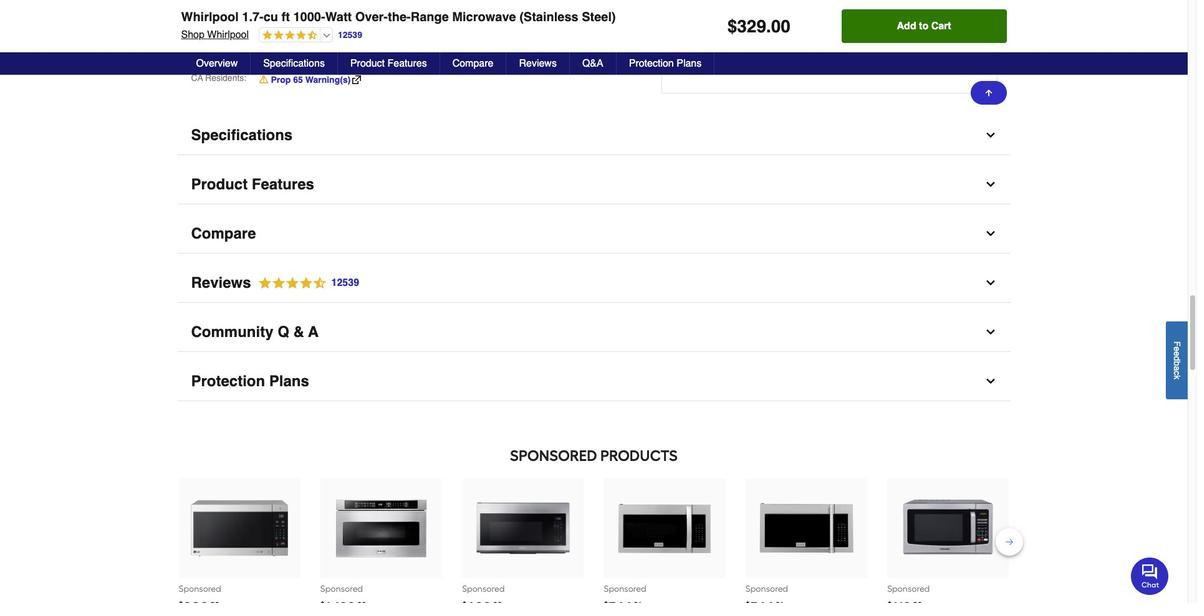 Task type: vqa. For each thing, say whether or not it's contained in the screenshot.
NOW
no



Task type: locate. For each thing, give the bounding box(es) containing it.
0 horizontal spatial reviews
[[191, 275, 251, 292]]

4 sponsored link from the left
[[604, 479, 726, 604]]

e up b
[[1172, 352, 1182, 356]]

1 chevron down image from the top
[[984, 129, 997, 142]]

overview button
[[184, 52, 251, 75]]

e up d
[[1172, 347, 1182, 352]]

ft
[[282, 10, 290, 24]]

to inside add to cart button
[[919, 21, 929, 32]]

whirlpool
[[181, 10, 239, 24], [207, 29, 249, 41]]

0 vertical spatial features
[[388, 58, 427, 69]]

specifications down residents:
[[191, 127, 293, 144]]

chevron down image inside the product features button
[[984, 179, 997, 191]]

of right rid
[[521, 34, 528, 44]]

0 vertical spatial pdf
[[712, 18, 729, 28]]

f e e d b a c k button
[[1166, 322, 1188, 400]]

chevron down image for specifications
[[984, 129, 997, 142]]

1 horizontal spatial protection
[[629, 58, 674, 69]]

protection down different
[[629, 58, 674, 69]]

specifications for the bottom specifications button
[[191, 127, 293, 144]]

1 horizontal spatial protection plans
[[629, 58, 702, 69]]

prop 65 warning(s)
[[271, 75, 351, 85]]

chevron down image for product features
[[984, 179, 997, 191]]

&
[[293, 324, 304, 341]]

of
[[293, 34, 300, 44], [521, 34, 528, 44]]

1 vertical spatial protection plans
[[191, 373, 309, 391]]

reviews up community
[[191, 275, 251, 292]]

sponsored for zline kitchen & bath 1.5-cu ft 900-watt over-the-range convection microwave (stainless steel) image
[[746, 585, 788, 595]]

installation manual link
[[852, 2, 931, 15]]

1 horizontal spatial -
[[307, 10, 310, 20]]

of up the performance
[[293, 34, 300, 44]]

1 horizontal spatial compare
[[453, 58, 494, 69]]

chevron down image inside protection plans button
[[984, 376, 997, 388]]

get
[[494, 34, 506, 44]]

chevron down image
[[984, 326, 997, 339]]

0 horizontal spatial protection
[[191, 373, 265, 391]]

0 horizontal spatial protection plans
[[191, 373, 309, 391]]

protection plans down "community q & a"
[[191, 373, 309, 391]]

1 vertical spatial protection
[[191, 373, 265, 391]]

sponsored inside 'southdeep products' heading
[[510, 447, 597, 465]]

protection for the bottommost protection plans button
[[191, 373, 265, 391]]

e
[[1172, 347, 1182, 352], [1172, 352, 1182, 356]]

2 chevron down image from the top
[[984, 179, 997, 191]]

protection plans button down different
[[617, 52, 715, 75]]

protection plans button down community q & a button
[[177, 363, 1011, 402]]

1 vertical spatial compare
[[191, 225, 256, 243]]

1 vertical spatial reviews
[[191, 275, 251, 292]]

on down being
[[383, 47, 393, 57]]

sponsored for the toshiba 1.1-cu ft 1000-watt countertop microwave (stainless steel) image
[[888, 585, 930, 595]]

cu
[[264, 10, 278, 24]]

chevron down image inside specifications button
[[984, 129, 997, 142]]

protection for the top protection plans button
[[629, 58, 674, 69]]

0 horizontal spatial of
[[293, 34, 300, 44]]

cooking
[[402, 10, 432, 20], [531, 34, 561, 44]]

add
[[897, 21, 917, 32]]

0 horizontal spatial a
[[550, 10, 555, 20]]

c
[[1172, 371, 1182, 375]]

reviews down (stainless
[[519, 58, 557, 69]]

2 horizontal spatial on
[[594, 10, 604, 20]]

pdf
[[712, 18, 729, 28], [712, 62, 729, 72]]

range
[[411, 10, 449, 24]]

whirlpool up speed
[[207, 29, 249, 41]]

0 vertical spatial a
[[550, 10, 555, 20]]

on
[[363, 10, 372, 20], [594, 10, 604, 20], [383, 47, 393, 57]]

3 chevron down image from the top
[[984, 228, 997, 240]]

1 keep from the left
[[313, 10, 332, 20]]

right
[[242, 34, 259, 44]]

q&a
[[582, 58, 604, 69]]

compare
[[453, 58, 494, 69], [191, 225, 256, 243]]

warning(s)
[[305, 75, 351, 85]]

prop65
[[712, 48, 741, 58]]

0 vertical spatial document image
[[830, 2, 840, 12]]

1 vertical spatial 4.5 stars image
[[251, 275, 360, 292]]

1 vertical spatial compare button
[[177, 215, 1011, 254]]

to right add
[[919, 21, 929, 32]]

sponsored
[[510, 447, 597, 465], [179, 585, 221, 595], [320, 585, 363, 595], [462, 585, 505, 595], [604, 585, 647, 595], [746, 585, 788, 595], [888, 585, 930, 595]]

0 vertical spatial to
[[919, 21, 929, 32]]

0 horizontal spatial plans
[[269, 373, 309, 391]]

the
[[460, 10, 472, 20], [616, 10, 628, 20], [227, 34, 239, 44], [354, 34, 366, 44]]

protection
[[629, 58, 674, 69], [191, 373, 265, 391]]

document image left installation
[[830, 2, 840, 12]]

on left in
[[594, 10, 604, 20]]

add to cart button
[[842, 9, 1007, 43]]

1 vertical spatial plans
[[269, 373, 309, 391]]

1 vertical spatial pdf
[[712, 62, 729, 72]]

0 vertical spatial product features
[[350, 58, 427, 69]]

0 vertical spatial protection plans
[[629, 58, 702, 69]]

1 vertical spatial product features
[[191, 176, 314, 194]]

shop
[[181, 29, 204, 41]]

quickly
[[465, 34, 492, 44]]

reviews button
[[507, 52, 570, 75]]

label
[[781, 48, 804, 58]]

4.5 stars image
[[259, 30, 317, 42], [251, 275, 360, 292]]

1 vertical spatial whirlpool
[[207, 29, 249, 41]]

.
[[766, 16, 771, 36]]

reviews
[[519, 58, 557, 69], [191, 275, 251, 292]]

fan
[[201, 47, 213, 57]]

toshiba 1.1-cu ft 1000-watt countertop microwave (stainless steel) image
[[900, 480, 997, 578]]

1 horizontal spatial features
[[388, 58, 427, 69]]

a up k
[[1172, 366, 1182, 371]]

varies
[[331, 47, 354, 57]]

0 horizontal spatial keep
[[313, 10, 332, 20]]

cooking up prepared
[[402, 10, 432, 20]]

0 vertical spatial reviews
[[519, 58, 557, 69]]

65
[[293, 75, 303, 85]]

ca residents:
[[191, 73, 246, 83]]

to inside the adjustable cooktop lighting - keep an eye on what's cooking below the microwave or keep a nightlight on in the kitchen match the right amount of ventilation to the dish being prepared and quickly get rid of cooking odors with two different fan speed settings - performance varies based on installation
[[344, 34, 352, 44]]

1 horizontal spatial of
[[521, 34, 528, 44]]

0 horizontal spatial to
[[344, 34, 352, 44]]

product
[[350, 58, 385, 69], [191, 176, 248, 194]]

residents:
[[205, 73, 246, 83]]

1 horizontal spatial reviews
[[519, 58, 557, 69]]

protection plans down different
[[629, 58, 702, 69]]

0 horizontal spatial on
[[363, 10, 372, 20]]

protection plans button
[[617, 52, 715, 75], [177, 363, 1011, 402]]

0 horizontal spatial document image
[[689, 46, 699, 56]]

0 horizontal spatial -
[[274, 47, 277, 57]]

1000-
[[293, 10, 325, 24]]

or
[[518, 10, 526, 20]]

microwave
[[452, 10, 516, 24]]

to up varies
[[344, 34, 352, 44]]

features
[[388, 58, 427, 69], [252, 176, 314, 194]]

specifications
[[263, 58, 325, 69], [191, 127, 293, 144]]

document image left prop65
[[689, 46, 699, 56]]

pdf up prop65
[[712, 18, 729, 28]]

document image for prop65 warning label
[[689, 46, 699, 56]]

keep left an
[[313, 10, 332, 20]]

1 horizontal spatial a
[[1172, 366, 1182, 371]]

0 vertical spatial protection
[[629, 58, 674, 69]]

00
[[771, 16, 791, 36]]

0 vertical spatial 4.5 stars image
[[259, 30, 317, 42]]

protection plans
[[629, 58, 702, 69], [191, 373, 309, 391]]

1 vertical spatial cooking
[[531, 34, 561, 44]]

product features button
[[338, 52, 440, 75], [177, 165, 1011, 205]]

chevron down image
[[984, 129, 997, 142], [984, 179, 997, 191], [984, 228, 997, 240], [984, 277, 997, 290], [984, 376, 997, 388]]

a
[[550, 10, 555, 20], [1172, 366, 1182, 371]]

12539
[[338, 30, 362, 40], [331, 278, 359, 289]]

3 sponsored link from the left
[[462, 479, 584, 604]]

sponsored products
[[510, 447, 678, 465]]

5 chevron down image from the top
[[984, 376, 997, 388]]

the-
[[388, 10, 411, 24]]

0 vertical spatial cooking
[[402, 10, 432, 20]]

reviews inside button
[[519, 58, 557, 69]]

document image
[[830, 2, 840, 12], [689, 46, 699, 56]]

1 vertical spatial -
[[274, 47, 277, 57]]

sponsored for lg easyclean 2-cu ft 1200-watt sensor cooking controls countertop microwave (stainless steel) image
[[179, 585, 221, 595]]

whirlpool 1.7-cu ft 1000-watt over-the-range microwave (stainless steel)
[[181, 10, 616, 24]]

5 sponsored link from the left
[[746, 479, 868, 604]]

sponsored for samsung 1.7-cu ft 950-watt smart over-the-range convection microwave with sensor cooking (fingerprint resistant stainless steel) image
[[462, 585, 505, 595]]

- right the lighting
[[307, 10, 310, 20]]

1 vertical spatial 12539
[[331, 278, 359, 289]]

2 pdf from the top
[[712, 62, 729, 72]]

0 vertical spatial specifications
[[263, 58, 325, 69]]

based
[[357, 47, 381, 57]]

1 vertical spatial specifications
[[191, 127, 293, 144]]

ca
[[191, 73, 203, 83]]

0 horizontal spatial features
[[252, 176, 314, 194]]

1 horizontal spatial to
[[919, 21, 929, 32]]

chevron down image for protection plans
[[984, 376, 997, 388]]

- down amount
[[274, 47, 277, 57]]

0 vertical spatial plans
[[677, 58, 702, 69]]

on right eye
[[363, 10, 372, 20]]

community q & a
[[191, 324, 319, 341]]

community q & a button
[[177, 313, 1011, 353]]

4.5 stars image down the ft
[[259, 30, 317, 42]]

cooking down (stainless
[[531, 34, 561, 44]]

4.5 stars image up &
[[251, 275, 360, 292]]

0 vertical spatial compare
[[453, 58, 494, 69]]

eye
[[346, 10, 360, 20]]

0 vertical spatial product
[[350, 58, 385, 69]]

lg easyclean 2-cu ft 1200-watt sensor cooking controls countertop microwave (stainless steel) image
[[191, 480, 288, 578]]

whirlpool up shop whirlpool
[[181, 10, 239, 24]]

0 horizontal spatial compare
[[191, 225, 256, 243]]

pdf down prop65
[[712, 62, 729, 72]]

installation
[[395, 47, 437, 57]]

speed
[[216, 47, 239, 57]]

a left nightlight
[[550, 10, 555, 20]]

over-
[[355, 10, 388, 24]]

4 chevron down image from the top
[[984, 277, 997, 290]]

$
[[728, 16, 737, 36]]

sponsored link
[[179, 479, 300, 604], [320, 479, 442, 604], [462, 479, 584, 604], [604, 479, 726, 604], [746, 479, 868, 604], [888, 479, 1009, 604]]

chevron down image inside compare button
[[984, 228, 997, 240]]

specifications down the performance
[[263, 58, 325, 69]]

product features
[[350, 58, 427, 69], [191, 176, 314, 194]]

1 vertical spatial document image
[[689, 46, 699, 56]]

keep right or
[[528, 10, 547, 20]]

manual
[[901, 3, 931, 13]]

1 vertical spatial features
[[252, 176, 314, 194]]

1 horizontal spatial keep
[[528, 10, 547, 20]]

0 horizontal spatial product
[[191, 176, 248, 194]]

1 vertical spatial to
[[344, 34, 352, 44]]

1 horizontal spatial document image
[[830, 2, 840, 12]]

0 vertical spatial specifications button
[[251, 52, 338, 75]]

protection down community
[[191, 373, 265, 391]]

1 vertical spatial a
[[1172, 366, 1182, 371]]

document image for installation manual
[[830, 2, 840, 12]]

1 vertical spatial specifications button
[[177, 116, 1011, 155]]



Task type: describe. For each thing, give the bounding box(es) containing it.
k
[[1172, 375, 1182, 380]]

steel)
[[582, 10, 616, 24]]

$ 329 . 00
[[728, 16, 791, 36]]

1 horizontal spatial product
[[350, 58, 385, 69]]

4.5 stars image containing 12539
[[251, 275, 360, 292]]

ventilation
[[303, 34, 342, 44]]

odors
[[563, 34, 585, 44]]

a inside button
[[1172, 366, 1182, 371]]

(stainless
[[520, 10, 579, 24]]

with
[[587, 34, 603, 44]]

pdf inside prop65 warning label pdf
[[712, 62, 729, 72]]

1 horizontal spatial plans
[[677, 58, 702, 69]]

0 vertical spatial 12539
[[338, 30, 362, 40]]

watt
[[325, 10, 352, 24]]

being
[[387, 34, 408, 44]]

1 vertical spatial protection plans button
[[177, 363, 1011, 402]]

chevron down image for reviews
[[984, 277, 997, 290]]

a inside the adjustable cooktop lighting - keep an eye on what's cooking below the microwave or keep a nightlight on in the kitchen match the right amount of ventilation to the dish being prepared and quickly get rid of cooking odors with two different fan speed settings - performance varies based on installation
[[550, 10, 555, 20]]

different
[[621, 34, 653, 44]]

0 horizontal spatial product features
[[191, 176, 314, 194]]

match
[[201, 34, 225, 44]]

warning image
[[259, 74, 268, 84]]

0 vertical spatial -
[[307, 10, 310, 20]]

prop65 warning label pdf
[[712, 48, 804, 72]]

prepared
[[411, 34, 446, 44]]

0 vertical spatial product features button
[[338, 52, 440, 75]]

1 horizontal spatial on
[[383, 47, 393, 57]]

what's
[[375, 10, 399, 20]]

zline kitchen & bath 1.5-cu ft 900-watt over-the-range convection microwave with sensor cooking (stainless steel) image
[[616, 480, 714, 578]]

in
[[607, 10, 613, 20]]

dish
[[369, 34, 385, 44]]

1 e from the top
[[1172, 347, 1182, 352]]

cooktop
[[244, 10, 275, 20]]

nightlight
[[557, 10, 592, 20]]

2 sponsored link from the left
[[320, 479, 442, 604]]

zline kitchen & bath 1.5-cu ft 900-watt over-the-range convection microwave (stainless steel) image
[[758, 480, 855, 578]]

1 horizontal spatial product features
[[350, 58, 427, 69]]

q
[[278, 324, 289, 341]]

warning
[[744, 48, 778, 58]]

samsung 1.7-cu ft 950-watt smart over-the-range convection microwave with sensor cooking (fingerprint resistant stainless steel) image
[[474, 480, 572, 578]]

installation manual
[[852, 3, 931, 13]]

kitchen
[[201, 22, 229, 32]]

1 pdf from the top
[[712, 18, 729, 28]]

below
[[434, 10, 457, 20]]

1 sponsored link from the left
[[179, 479, 300, 604]]

amount
[[261, 34, 290, 44]]

the right below on the top left of page
[[460, 10, 472, 20]]

arrow up image
[[984, 88, 994, 98]]

rid
[[509, 34, 519, 44]]

f e e d b a c k
[[1172, 341, 1182, 380]]

the right in
[[616, 10, 628, 20]]

q&a button
[[570, 52, 617, 75]]

sponsored for thor kitchen 24-in 1.2-cu ft electronic 950-watt microwave drawer (stainless steel) image
[[320, 585, 363, 595]]

southdeep products heading
[[177, 444, 1011, 469]]

0 horizontal spatial cooking
[[402, 10, 432, 20]]

two
[[605, 34, 619, 44]]

lighting
[[277, 10, 305, 20]]

the up based
[[354, 34, 366, 44]]

2 of from the left
[[521, 34, 528, 44]]

adjustable
[[201, 10, 242, 20]]

329
[[737, 16, 766, 36]]

2 keep from the left
[[528, 10, 547, 20]]

sponsored for zline kitchen & bath 1.5-cu ft 900-watt over-the-range convection microwave with sensor cooking (stainless steel) image
[[604, 585, 647, 595]]

6 sponsored link from the left
[[888, 479, 1009, 604]]

link icon image
[[353, 76, 361, 84]]

adjustable cooktop lighting - keep an eye on what's cooking below the microwave or keep a nightlight on in the kitchen match the right amount of ventilation to the dish being prepared and quickly get rid of cooking odors with two different fan speed settings - performance varies based on installation
[[201, 10, 653, 57]]

d
[[1172, 356, 1182, 361]]

community
[[191, 324, 273, 341]]

chat invite button image
[[1131, 558, 1169, 596]]

shop whirlpool
[[181, 29, 249, 41]]

settings
[[242, 47, 272, 57]]

1.7-
[[242, 10, 264, 24]]

specifications for the topmost specifications button
[[263, 58, 325, 69]]

overview
[[196, 58, 238, 69]]

and
[[448, 34, 463, 44]]

chevron down image for compare
[[984, 228, 997, 240]]

features for bottom the product features button
[[252, 176, 314, 194]]

add to cart
[[897, 21, 951, 32]]

cart
[[931, 21, 951, 32]]

performance
[[280, 47, 329, 57]]

1 of from the left
[[293, 34, 300, 44]]

compare for bottom compare button
[[191, 225, 256, 243]]

prop 65 warning(s) link
[[259, 74, 361, 86]]

features for the topmost the product features button
[[388, 58, 427, 69]]

2 e from the top
[[1172, 352, 1182, 356]]

0 vertical spatial whirlpool
[[181, 10, 239, 24]]

a
[[308, 324, 319, 341]]

1 vertical spatial product
[[191, 176, 248, 194]]

1 vertical spatial product features button
[[177, 165, 1011, 205]]

products
[[601, 447, 678, 465]]

thor kitchen 24-in 1.2-cu ft electronic 950-watt microwave drawer (stainless steel) image
[[333, 480, 430, 578]]

compare for the top compare button
[[453, 58, 494, 69]]

b
[[1172, 361, 1182, 366]]

the up speed
[[227, 34, 239, 44]]

installation
[[852, 3, 899, 13]]

an
[[334, 10, 344, 20]]

0 vertical spatial compare button
[[440, 52, 507, 75]]

1 horizontal spatial cooking
[[531, 34, 561, 44]]

f
[[1172, 341, 1182, 347]]

microwave
[[474, 10, 516, 20]]

prop
[[271, 75, 291, 85]]

0 vertical spatial protection plans button
[[617, 52, 715, 75]]

prop65 warning label link
[[712, 46, 804, 59]]



